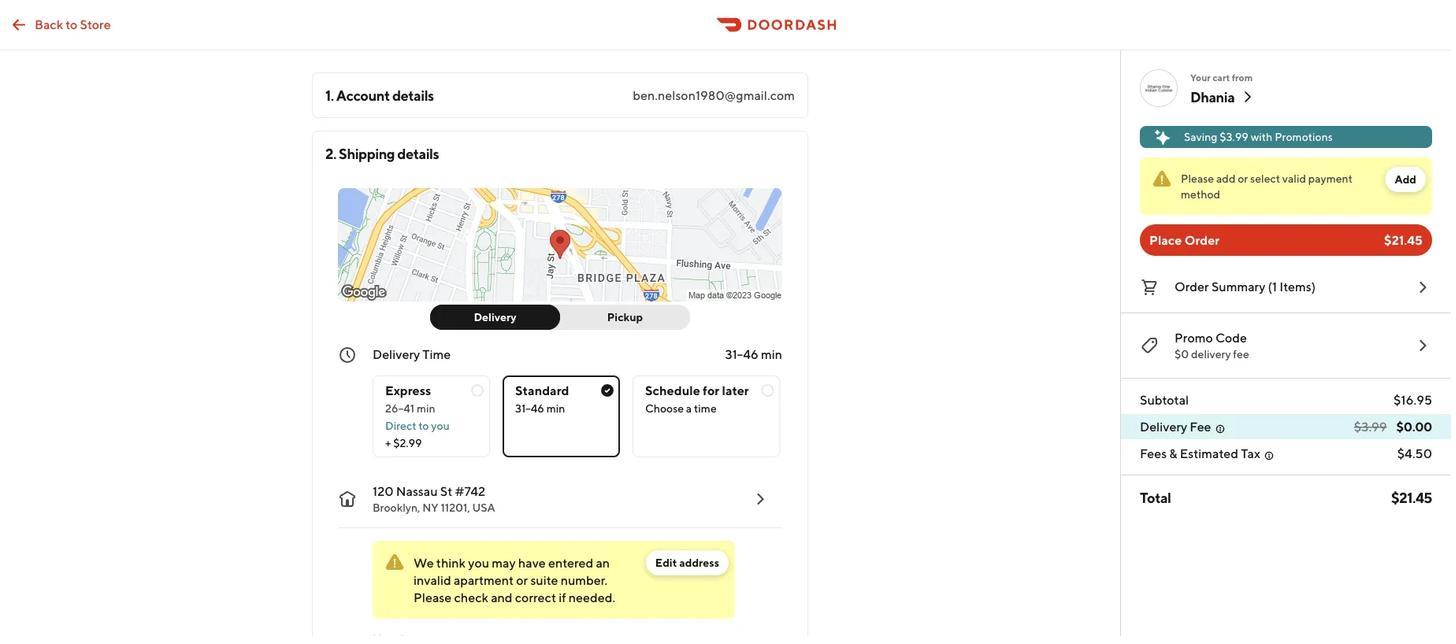 Task type: describe. For each thing, give the bounding box(es) containing it.
$2.99
[[393, 437, 422, 450]]

back to store
[[35, 17, 111, 32]]

pickup
[[608, 311, 643, 324]]

your cart from
[[1191, 72, 1253, 83]]

dhania
[[1191, 88, 1235, 105]]

subtotal
[[1141, 393, 1190, 408]]

1 vertical spatial $21.45
[[1392, 490, 1433, 506]]

payment
[[1309, 172, 1353, 185]]

$0
[[1175, 348, 1190, 361]]

order inside button
[[1175, 279, 1210, 294]]

back to store link
[[0, 9, 120, 41]]

tax
[[1242, 447, 1261, 462]]

#742
[[455, 484, 486, 499]]

add button
[[1386, 167, 1427, 192]]

place order
[[1150, 233, 1220, 248]]

may
[[492, 556, 516, 571]]

Delivery radio
[[430, 305, 560, 330]]

2. shipping details
[[326, 145, 439, 162]]

brooklyn,
[[373, 502, 420, 515]]

if
[[559, 591, 566, 606]]

you inside the 26–41 min direct to you + $2.99
[[431, 420, 450, 433]]

your
[[1191, 72, 1211, 83]]

please add or select valid payment method
[[1182, 172, 1353, 201]]

ben.nelson1980@gmail.com
[[633, 88, 795, 103]]

1 vertical spatial delivery
[[373, 347, 420, 362]]

promo
[[1175, 331, 1214, 346]]

check
[[454, 591, 489, 606]]

express
[[385, 383, 431, 398]]

ny
[[423, 502, 439, 515]]

$3.99 inside button
[[1220, 130, 1249, 143]]

address
[[680, 557, 720, 570]]

edit address
[[656, 557, 720, 570]]

total
[[1141, 490, 1172, 506]]

$4.50
[[1398, 447, 1433, 462]]

time
[[423, 347, 451, 362]]

add
[[1396, 173, 1417, 186]]

1 vertical spatial 31–46 min
[[516, 402, 565, 415]]

edit
[[656, 557, 677, 570]]

have
[[519, 556, 546, 571]]

promo code $0 delivery fee
[[1175, 331, 1250, 361]]

an
[[596, 556, 610, 571]]

0 vertical spatial to
[[66, 17, 78, 32]]

(1
[[1269, 279, 1278, 294]]

saving $3.99 with promotions
[[1185, 130, 1334, 143]]

cart
[[1213, 72, 1231, 83]]

promotions
[[1276, 130, 1334, 143]]

standard
[[516, 383, 570, 398]]

add
[[1217, 172, 1236, 185]]

0 vertical spatial $21.45
[[1385, 233, 1424, 248]]

we think you may have entered an invalid apartment or suite number. please check and correct if needed.
[[414, 556, 616, 606]]

items)
[[1280, 279, 1317, 294]]

choose
[[646, 402, 684, 415]]

1 horizontal spatial 31–46 min
[[726, 347, 783, 362]]

with
[[1251, 130, 1273, 143]]

apartment
[[454, 573, 514, 588]]

2 horizontal spatial min
[[761, 347, 783, 362]]

from
[[1233, 72, 1253, 83]]

summary
[[1212, 279, 1266, 294]]

correct
[[515, 591, 556, 606]]



Task type: locate. For each thing, give the bounding box(es) containing it.
or inside we think you may have entered an invalid apartment or suite number. please check and correct if needed.
[[517, 573, 528, 588]]

1 vertical spatial $3.99
[[1355, 420, 1388, 435]]

store
[[80, 17, 111, 32]]

0 vertical spatial details
[[392, 87, 434, 104]]

to right direct
[[419, 420, 429, 433]]

0 vertical spatial $3.99
[[1220, 130, 1249, 143]]

a
[[686, 402, 692, 415]]

0 horizontal spatial 31–46
[[516, 402, 545, 415]]

or right add on the top of page
[[1239, 172, 1249, 185]]

0 horizontal spatial or
[[517, 573, 528, 588]]

0 vertical spatial 31–46 min
[[726, 347, 783, 362]]

31–46 down standard on the bottom left
[[516, 402, 545, 415]]

delivery or pickup selector option group
[[430, 305, 691, 330]]

method
[[1182, 188, 1221, 201]]

&
[[1170, 447, 1178, 462]]

None radio
[[373, 376, 490, 458], [503, 376, 620, 458], [633, 376, 781, 458], [373, 376, 490, 458], [503, 376, 620, 458], [633, 376, 781, 458]]

schedule for later
[[646, 383, 749, 398]]

2. shipping
[[326, 145, 395, 162]]

please up method
[[1182, 172, 1215, 185]]

1 vertical spatial details
[[398, 145, 439, 162]]

0 vertical spatial you
[[431, 420, 450, 433]]

31–46 min up later
[[726, 347, 783, 362]]

26–41 min direct to you + $2.99
[[385, 402, 450, 450]]

option group containing express
[[373, 363, 783, 458]]

place
[[1150, 233, 1183, 248]]

you inside we think you may have entered an invalid apartment or suite number. please check and correct if needed.
[[468, 556, 490, 571]]

we think you may have entered an invalid apartment or suite number. please check and correct if needed. status
[[373, 542, 735, 620]]

$3.99 left $0.00
[[1355, 420, 1388, 435]]

1 horizontal spatial $3.99
[[1355, 420, 1388, 435]]

nassau
[[396, 484, 438, 499]]

31–46 min down standard on the bottom left
[[516, 402, 565, 415]]

you up apartment
[[468, 556, 490, 571]]

1 vertical spatial 31–46
[[516, 402, 545, 415]]

estimated
[[1181, 447, 1239, 462]]

1 horizontal spatial to
[[419, 420, 429, 433]]

31–46 min
[[726, 347, 783, 362], [516, 402, 565, 415]]

1 vertical spatial please
[[414, 591, 452, 606]]

suite
[[531, 573, 558, 588]]

min
[[761, 347, 783, 362], [417, 402, 436, 415], [547, 402, 565, 415]]

you
[[431, 420, 450, 433], [468, 556, 490, 571]]

details right 1. account
[[392, 87, 434, 104]]

11201,
[[441, 502, 470, 515]]

order summary (1 items)
[[1175, 279, 1317, 294]]

$16.95
[[1395, 393, 1433, 408]]

min inside the 26–41 min direct to you + $2.99
[[417, 402, 436, 415]]

order
[[1185, 233, 1220, 248], [1175, 279, 1210, 294]]

fees & estimated
[[1141, 447, 1239, 462]]

details for 1. account details
[[392, 87, 434, 104]]

31–46 inside option group
[[516, 402, 545, 415]]

needed.
[[569, 591, 616, 606]]

order left summary
[[1175, 279, 1210, 294]]

fees
[[1141, 447, 1168, 462]]

and
[[491, 591, 513, 606]]

time
[[694, 402, 717, 415]]

0 vertical spatial delivery
[[474, 311, 517, 324]]

$21.45
[[1385, 233, 1424, 248], [1392, 490, 1433, 506]]

120 nassau st #742 brooklyn,  ny 11201,  usa
[[373, 484, 496, 515]]

you right direct
[[431, 420, 450, 433]]

st
[[440, 484, 453, 499]]

order summary (1 items) button
[[1141, 275, 1433, 300]]

2 vertical spatial delivery
[[1141, 420, 1188, 435]]

0 horizontal spatial min
[[417, 402, 436, 415]]

entered
[[549, 556, 594, 571]]

$0.00
[[1397, 420, 1433, 435]]

delivery
[[1192, 348, 1232, 361]]

31–46
[[726, 347, 759, 362], [516, 402, 545, 415]]

$21.45 down $4.50
[[1392, 490, 1433, 506]]

1 horizontal spatial delivery
[[474, 311, 517, 324]]

0 vertical spatial order
[[1185, 233, 1220, 248]]

1 vertical spatial order
[[1175, 279, 1210, 294]]

to right back
[[66, 17, 78, 32]]

or inside please add or select valid payment method
[[1239, 172, 1249, 185]]

please inside we think you may have entered an invalid apartment or suite number. please check and correct if needed.
[[414, 591, 452, 606]]

please down invalid
[[414, 591, 452, 606]]

1. account details
[[326, 87, 434, 104]]

dhania link
[[1191, 87, 1258, 106]]

0 horizontal spatial please
[[414, 591, 452, 606]]

edit address button
[[646, 551, 729, 576]]

saving
[[1185, 130, 1218, 143]]

choose a time
[[646, 402, 717, 415]]

1 horizontal spatial you
[[468, 556, 490, 571]]

number.
[[561, 573, 608, 588]]

to
[[66, 17, 78, 32], [419, 420, 429, 433]]

1 horizontal spatial 31–46
[[726, 347, 759, 362]]

0 horizontal spatial to
[[66, 17, 78, 32]]

to inside the 26–41 min direct to you + $2.99
[[419, 420, 429, 433]]

26–41
[[385, 402, 415, 415]]

option group
[[373, 363, 783, 458]]

$3.99 left with
[[1220, 130, 1249, 143]]

0 vertical spatial or
[[1239, 172, 1249, 185]]

120
[[373, 484, 394, 499]]

or down have on the left of the page
[[517, 573, 528, 588]]

we
[[414, 556, 434, 571]]

fee
[[1191, 420, 1212, 435]]

1 vertical spatial to
[[419, 420, 429, 433]]

please
[[1182, 172, 1215, 185], [414, 591, 452, 606]]

$3.99
[[1220, 130, 1249, 143], [1355, 420, 1388, 435]]

0 horizontal spatial you
[[431, 420, 450, 433]]

0 vertical spatial 31–46
[[726, 347, 759, 362]]

delivery inside option
[[474, 311, 517, 324]]

1 horizontal spatial min
[[547, 402, 565, 415]]

status
[[1141, 158, 1433, 215]]

delivery
[[474, 311, 517, 324], [373, 347, 420, 362], [1141, 420, 1188, 435]]

0 horizontal spatial delivery
[[373, 347, 420, 362]]

0 horizontal spatial 31–46 min
[[516, 402, 565, 415]]

1 horizontal spatial please
[[1182, 172, 1215, 185]]

invalid
[[414, 573, 451, 588]]

code
[[1216, 331, 1248, 346]]

fee
[[1234, 348, 1250, 361]]

0 horizontal spatial $3.99
[[1220, 130, 1249, 143]]

order right place
[[1185, 233, 1220, 248]]

usa
[[473, 502, 496, 515]]

think
[[437, 556, 466, 571]]

later
[[722, 383, 749, 398]]

1 horizontal spatial or
[[1239, 172, 1249, 185]]

direct
[[385, 420, 417, 433]]

for
[[703, 383, 720, 398]]

status containing please add or select valid payment method
[[1141, 158, 1433, 215]]

please inside please add or select valid payment method
[[1182, 172, 1215, 185]]

valid
[[1283, 172, 1307, 185]]

2 horizontal spatial delivery
[[1141, 420, 1188, 435]]

select
[[1251, 172, 1281, 185]]

saving $3.99 with promotions button
[[1141, 126, 1433, 148]]

or
[[1239, 172, 1249, 185], [517, 573, 528, 588]]

back
[[35, 17, 63, 32]]

1 vertical spatial you
[[468, 556, 490, 571]]

schedule
[[646, 383, 701, 398]]

details right 2. shipping on the top of the page
[[398, 145, 439, 162]]

1. account
[[326, 87, 390, 104]]

delivery time
[[373, 347, 451, 362]]

1 vertical spatial or
[[517, 573, 528, 588]]

0 vertical spatial please
[[1182, 172, 1215, 185]]

$21.45 down add button
[[1385, 233, 1424, 248]]

+
[[385, 437, 391, 450]]

31–46 up later
[[726, 347, 759, 362]]

details for 2. shipping details
[[398, 145, 439, 162]]

Pickup radio
[[551, 305, 691, 330]]



Task type: vqa. For each thing, say whether or not it's contained in the screenshot.
Close Chocolate Cream Cold Brew ICON
no



